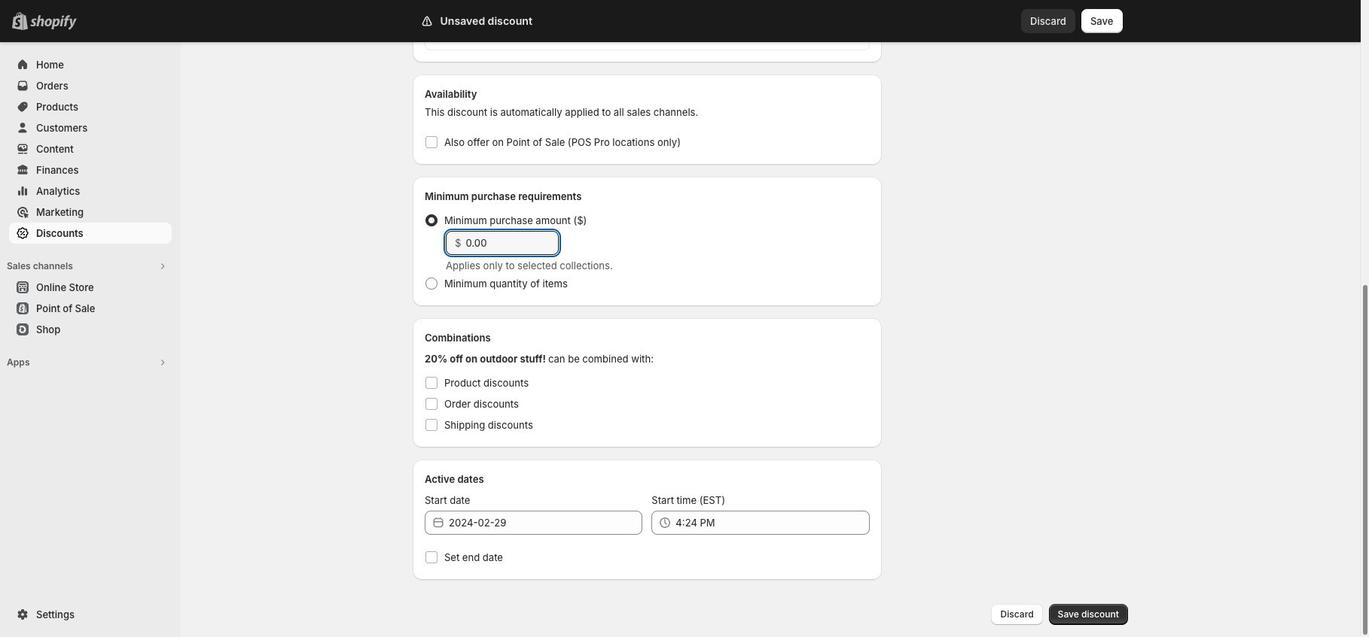 Task type: vqa. For each thing, say whether or not it's contained in the screenshot.
text field
no



Task type: describe. For each thing, give the bounding box(es) containing it.
0.00 text field
[[466, 231, 559, 255]]



Task type: locate. For each thing, give the bounding box(es) containing it.
shopify image
[[30, 15, 77, 30]]

Enter time text field
[[676, 511, 870, 535]]

YYYY-MM-DD text field
[[449, 511, 643, 535]]



